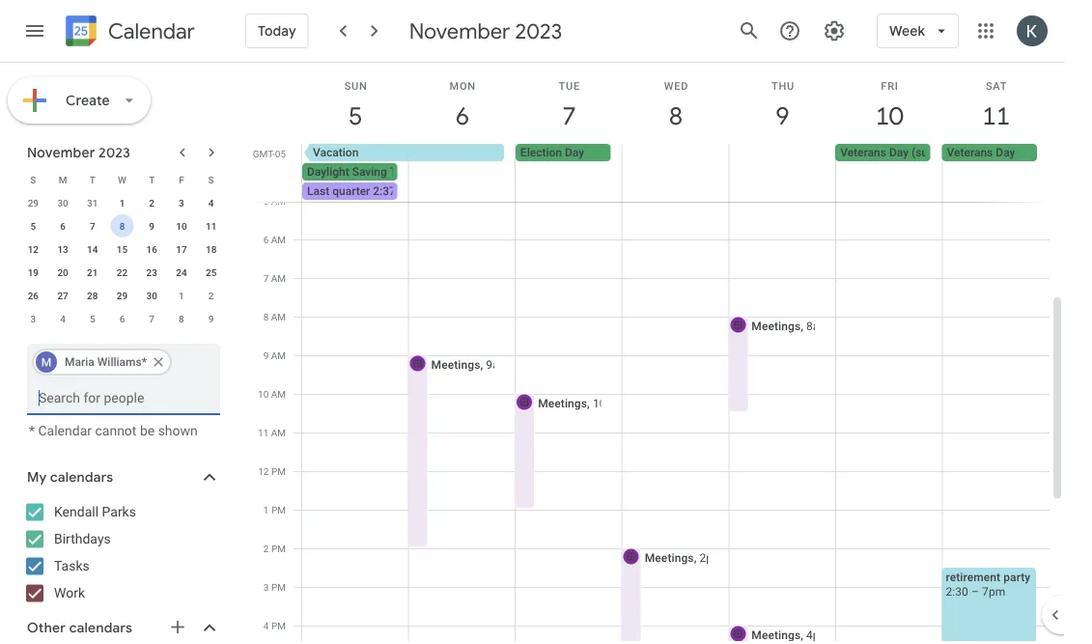 Task type: vqa. For each thing, say whether or not it's contained in the screenshot.
TODAY button
yes



Task type: locate. For each thing, give the bounding box(es) containing it.
8 down wed
[[668, 100, 682, 132]]

17
[[176, 243, 187, 255]]

0 vertical spatial calendar
[[108, 18, 195, 45]]

0 horizontal spatial 12
[[28, 243, 39, 255]]

1 vertical spatial calendars
[[69, 620, 132, 637]]

t
[[90, 174, 95, 186], [149, 174, 155, 186]]

0 horizontal spatial 10
[[176, 220, 187, 232]]

12 inside row
[[28, 243, 39, 255]]

24
[[176, 267, 187, 278]]

1 vertical spatial *
[[29, 423, 35, 439]]

0 horizontal spatial *
[[29, 423, 35, 439]]

1 horizontal spatial veterans
[[947, 146, 994, 159]]

0 vertical spatial 3
[[179, 197, 184, 209]]

row containing s
[[18, 168, 226, 191]]

,
[[801, 319, 804, 333], [481, 358, 483, 371], [587, 397, 590, 410], [694, 551, 697, 565], [801, 628, 804, 642]]

pm for 3 pm
[[271, 582, 286, 593]]

3 down 26 element
[[30, 313, 36, 325]]

6 up 7 am
[[263, 234, 269, 245]]

6 am from the top
[[271, 388, 286, 400]]

3 am from the top
[[271, 272, 286, 284]]

create
[[66, 92, 110, 109]]

29
[[28, 197, 39, 209], [117, 290, 128, 301]]

None search field
[[0, 336, 240, 439]]

1 pm from the top
[[271, 466, 286, 477]]

8 up 15 element
[[119, 220, 125, 232]]

4 down 3 pm
[[264, 620, 269, 632]]

retirement
[[946, 571, 1001, 584]]

12 for 12
[[28, 243, 39, 255]]

row group
[[18, 191, 226, 330]]

meetings ,
[[752, 319, 807, 333], [431, 358, 486, 371], [538, 397, 593, 410], [645, 551, 700, 565], [752, 628, 807, 642]]

saving
[[352, 165, 387, 179]]

14
[[87, 243, 98, 255]]

1 horizontal spatial 12
[[258, 466, 269, 477]]

1 horizontal spatial 1
[[179, 290, 184, 301]]

12
[[28, 243, 39, 255], [258, 466, 269, 477]]

november 2023
[[409, 17, 563, 44], [27, 144, 130, 161]]

am down 9 am
[[271, 388, 286, 400]]

am for 10 am
[[271, 388, 286, 400]]

31
[[87, 197, 98, 209]]

15 element
[[111, 238, 134, 261]]

10 element
[[170, 214, 193, 238]]

cell containing retirement party
[[942, 8, 1050, 643]]

december 1 element
[[170, 284, 193, 307]]

1 vertical spatial 3
[[30, 313, 36, 325]]

2 vertical spatial 3
[[264, 582, 269, 593]]

1 for 1 pm
[[264, 504, 269, 516]]

calendars inside my calendars dropdown button
[[50, 469, 113, 486]]

veterans down 11 link
[[947, 146, 994, 159]]

2 vertical spatial 4
[[264, 620, 269, 632]]

s right the f
[[208, 174, 214, 186]]

november up mon
[[409, 17, 510, 44]]

create button
[[8, 77, 151, 124]]

am up 8 am
[[271, 272, 286, 284]]

veterans inside button
[[841, 146, 887, 159]]

23
[[146, 267, 157, 278]]

calendars inside 'other calendars' dropdown button
[[69, 620, 132, 637]]

december 8 element
[[170, 307, 193, 330]]

7pm
[[983, 585, 1006, 599]]

18
[[206, 243, 217, 255]]

1 horizontal spatial 30
[[146, 290, 157, 301]]

5 inside the sun 5
[[348, 100, 361, 132]]

1 horizontal spatial november
[[409, 17, 510, 44]]

1 vertical spatial 2023
[[99, 144, 130, 161]]

daylight saving time ends button
[[302, 163, 444, 181]]

cell
[[302, 8, 409, 643], [407, 8, 516, 643], [514, 8, 623, 643], [621, 8, 730, 643], [728, 8, 837, 643], [837, 8, 943, 643], [942, 8, 1050, 643], [301, 144, 516, 202], [409, 144, 516, 202], [622, 144, 729, 202], [729, 144, 836, 202]]

7 up 8 am
[[263, 272, 269, 284]]

3 pm from the top
[[271, 543, 286, 555]]

30 down m
[[57, 197, 68, 209]]

14 element
[[81, 238, 104, 261]]

2023 up w
[[99, 144, 130, 161]]

0 horizontal spatial 30
[[57, 197, 68, 209]]

29 down 22
[[117, 290, 128, 301]]

calendar up my calendars
[[38, 423, 92, 439]]

pm for 12 pm
[[271, 466, 286, 477]]

0 horizontal spatial s
[[30, 174, 36, 186]]

11 element
[[200, 214, 223, 238]]

0 horizontal spatial calendar
[[38, 423, 92, 439]]

1 horizontal spatial 2023
[[515, 17, 563, 44]]

daylight saving time ends last quarter 2:37am
[[307, 165, 444, 198]]

–
[[972, 585, 980, 599]]

1 horizontal spatial 4
[[208, 197, 214, 209]]

2 am from the top
[[271, 234, 286, 245]]

2 vertical spatial 2
[[264, 543, 269, 555]]

3 day from the left
[[996, 146, 1016, 159]]

23 element
[[140, 261, 163, 284]]

wed 8
[[664, 80, 689, 132]]

am up the 12 pm
[[271, 427, 286, 439]]

veterans down 10 link in the right top of the page
[[841, 146, 887, 159]]

1 s from the left
[[30, 174, 36, 186]]

2 up '16' element
[[149, 197, 155, 209]]

0 horizontal spatial 1
[[119, 197, 125, 209]]

day right election
[[565, 146, 585, 159]]

veterans day (substitute) button
[[836, 144, 972, 161]]

5 down sun
[[348, 100, 361, 132]]

row containing 26
[[18, 284, 226, 307]]

0 horizontal spatial t
[[90, 174, 95, 186]]

7 down october 31 element
[[90, 220, 95, 232]]

9 down thu
[[775, 100, 789, 132]]

row containing 3
[[18, 307, 226, 330]]

november 2023 grid
[[18, 168, 226, 330]]

5 am from the top
[[271, 350, 286, 361]]

8 inside cell
[[119, 220, 125, 232]]

1 veterans from the left
[[841, 146, 887, 159]]

veterans day
[[947, 146, 1016, 159]]

5 pm from the top
[[271, 620, 286, 632]]

2 vertical spatial 10
[[258, 388, 269, 400]]

0 horizontal spatial day
[[565, 146, 585, 159]]

0 vertical spatial *
[[142, 356, 147, 369]]

calendars up 'kendall'
[[50, 469, 113, 486]]

other calendars
[[27, 620, 132, 637]]

be
[[140, 423, 155, 439]]

0 vertical spatial november 2023
[[409, 17, 563, 44]]

1 horizontal spatial 10
[[258, 388, 269, 400]]

1 vertical spatial 29
[[117, 290, 128, 301]]

25 element
[[200, 261, 223, 284]]

ends
[[419, 165, 444, 179]]

2 pm from the top
[[271, 504, 286, 516]]

calendar up the create at the left top
[[108, 18, 195, 45]]

10 down the fri
[[875, 100, 903, 132]]

2 veterans from the left
[[947, 146, 994, 159]]

1 horizontal spatial s
[[208, 174, 214, 186]]

0 vertical spatial 11
[[982, 100, 1009, 132]]

1 inside 'element'
[[179, 290, 184, 301]]

0 horizontal spatial 4
[[60, 313, 66, 325]]

t left the f
[[149, 174, 155, 186]]

maria williams, selected option
[[32, 347, 172, 378]]

10 up 17
[[176, 220, 187, 232]]

* for *
[[142, 356, 147, 369]]

29 for "october 29" element
[[28, 197, 39, 209]]

1 horizontal spatial 11
[[258, 427, 269, 439]]

2 vertical spatial 1
[[264, 504, 269, 516]]

vacation
[[313, 146, 359, 159]]

7 inside tue 7
[[561, 100, 575, 132]]

1 day from the left
[[565, 146, 585, 159]]

selected people list box
[[27, 344, 220, 381]]

november 2023 up mon
[[409, 17, 563, 44]]

2 for december 2 'element'
[[208, 290, 214, 301]]

calendars down "work"
[[69, 620, 132, 637]]

* inside the maria williams, selected option
[[142, 356, 147, 369]]

1 vertical spatial 12
[[258, 466, 269, 477]]

4 for 4 pm
[[264, 620, 269, 632]]

2 inside 'element'
[[208, 290, 214, 301]]

30 inside 'element'
[[146, 290, 157, 301]]

am
[[271, 195, 286, 207], [271, 234, 286, 245], [271, 272, 286, 284], [271, 311, 286, 323], [271, 350, 286, 361], [271, 388, 286, 400], [271, 427, 286, 439]]

26
[[28, 290, 39, 301]]

11 down sat
[[982, 100, 1009, 132]]

0 vertical spatial calendars
[[50, 469, 113, 486]]

am for 11 am
[[271, 427, 286, 439]]

2 t from the left
[[149, 174, 155, 186]]

* up search for people text field
[[142, 356, 147, 369]]

2 down 25 "element"
[[208, 290, 214, 301]]

9 am
[[263, 350, 286, 361]]

add other calendars image
[[168, 618, 187, 637]]

december 5 element
[[81, 307, 104, 330]]

1 vertical spatial 11
[[206, 220, 217, 232]]

4
[[208, 197, 214, 209], [60, 313, 66, 325], [264, 620, 269, 632]]

1 vertical spatial 4
[[60, 313, 66, 325]]

pm up 2 pm
[[271, 504, 286, 516]]

0 vertical spatial 29
[[28, 197, 39, 209]]

december 4 element
[[51, 307, 74, 330]]

2 horizontal spatial 4
[[264, 620, 269, 632]]

6 down 29 element
[[119, 313, 125, 325]]

12 element
[[22, 238, 45, 261]]

30 element
[[140, 284, 163, 307]]

1 for december 1 'element'
[[179, 290, 184, 301]]

6
[[454, 100, 468, 132], [60, 220, 66, 232], [263, 234, 269, 245], [119, 313, 125, 325]]

11 inside november 2023 grid
[[206, 220, 217, 232]]

6 inside december 6 element
[[119, 313, 125, 325]]

10
[[875, 100, 903, 132], [176, 220, 187, 232], [258, 388, 269, 400]]

29 left october 30 element
[[28, 197, 39, 209]]

w
[[118, 174, 126, 186]]

thu 9
[[772, 80, 795, 132]]

2 pm
[[264, 543, 286, 555]]

s up "october 29" element
[[30, 174, 36, 186]]

day down 11 link
[[996, 146, 1016, 159]]

4 am from the top
[[271, 311, 286, 323]]

2 horizontal spatial 1
[[264, 504, 269, 516]]

veterans inside veterans day button
[[947, 146, 994, 159]]

7 down tue
[[561, 100, 575, 132]]

day inside 'button'
[[565, 146, 585, 159]]

november up m
[[27, 144, 95, 161]]

veterans
[[841, 146, 887, 159], [947, 146, 994, 159]]

7 down 30 'element'
[[149, 313, 155, 325]]

1 horizontal spatial 29
[[117, 290, 128, 301]]

day
[[565, 146, 585, 159], [890, 146, 909, 159], [996, 146, 1016, 159]]

sat
[[986, 80, 1008, 92]]

7 am from the top
[[271, 427, 286, 439]]

settings menu image
[[823, 19, 846, 43]]

am up 9 am
[[271, 311, 286, 323]]

12 up 19
[[28, 243, 39, 255]]

2023 up tue
[[515, 17, 563, 44]]

22 element
[[111, 261, 134, 284]]

10 inside november 2023 grid
[[176, 220, 187, 232]]

october 30 element
[[51, 191, 74, 214]]

2 up 3 pm
[[264, 543, 269, 555]]

row containing 5
[[18, 214, 226, 238]]

december 3 element
[[22, 307, 45, 330]]

11 down 10 am
[[258, 427, 269, 439]]

0 vertical spatial 2023
[[515, 17, 563, 44]]

november 2023 up m
[[27, 144, 130, 161]]

0 horizontal spatial 2
[[149, 197, 155, 209]]

calendar inside search box
[[38, 423, 92, 439]]

1 am from the top
[[271, 195, 286, 207]]

calendars for other calendars
[[69, 620, 132, 637]]

3 down 2 pm
[[264, 582, 269, 593]]

1 vertical spatial calendar
[[38, 423, 92, 439]]

27 element
[[51, 284, 74, 307]]

my calendars button
[[4, 462, 240, 493]]

28
[[87, 290, 98, 301]]

16
[[146, 243, 157, 255]]

4 down 27 'element'
[[60, 313, 66, 325]]

1 vertical spatial 30
[[146, 290, 157, 301]]

2 horizontal spatial 3
[[264, 582, 269, 593]]

10 am
[[258, 388, 286, 400]]

1
[[119, 197, 125, 209], [179, 290, 184, 301], [264, 504, 269, 516]]

3 down the f
[[179, 197, 184, 209]]

6 down mon
[[454, 100, 468, 132]]

mon
[[450, 80, 476, 92]]

calendar
[[108, 18, 195, 45], [38, 423, 92, 439]]

1 down 24 element
[[179, 290, 184, 301]]

11 for the 11 element
[[206, 220, 217, 232]]

meetings
[[752, 319, 801, 333], [431, 358, 481, 371], [538, 397, 587, 410], [645, 551, 694, 565], [752, 628, 801, 642]]

1 vertical spatial 2
[[208, 290, 214, 301]]

1 down w
[[119, 197, 125, 209]]

2 horizontal spatial 2
[[264, 543, 269, 555]]

5 up 6 am
[[263, 195, 269, 207]]

row
[[294, 8, 1050, 643], [294, 144, 1066, 202], [18, 168, 226, 191], [18, 191, 226, 214], [18, 214, 226, 238], [18, 238, 226, 261], [18, 261, 226, 284], [18, 284, 226, 307], [18, 307, 226, 330]]

1 horizontal spatial *
[[142, 356, 147, 369]]

1 horizontal spatial 2
[[208, 290, 214, 301]]

december 9 element
[[200, 307, 223, 330]]

vacation button
[[301, 144, 504, 161]]

0 horizontal spatial 29
[[28, 197, 39, 209]]

10 up 11 am
[[258, 388, 269, 400]]

s
[[30, 174, 36, 186], [208, 174, 214, 186]]

4 pm from the top
[[271, 582, 286, 593]]

birthdays
[[54, 531, 111, 547]]

day for veterans day (substitute)
[[890, 146, 909, 159]]

3 for the december 3 element
[[30, 313, 36, 325]]

october 31 element
[[81, 191, 104, 214]]

calendar element
[[62, 12, 195, 54]]

30
[[57, 197, 68, 209], [146, 290, 157, 301]]

pm up 1 pm
[[271, 466, 286, 477]]

0 vertical spatial 10
[[875, 100, 903, 132]]

2
[[149, 197, 155, 209], [208, 290, 214, 301], [264, 543, 269, 555]]

2 day from the left
[[890, 146, 909, 159]]

thu
[[772, 80, 795, 92]]

1 vertical spatial november
[[27, 144, 95, 161]]

2 horizontal spatial 11
[[982, 100, 1009, 132]]

0 vertical spatial 12
[[28, 243, 39, 255]]

2023
[[515, 17, 563, 44], [99, 144, 130, 161]]

f
[[179, 174, 184, 186]]

am down 5 am
[[271, 234, 286, 245]]

2 vertical spatial 11
[[258, 427, 269, 439]]

1 horizontal spatial calendar
[[108, 18, 195, 45]]

5 down "october 29" element
[[30, 220, 36, 232]]

pm down 2 pm
[[271, 582, 286, 593]]

6 link
[[440, 94, 485, 138]]

grid
[[247, 8, 1066, 643]]

9
[[775, 100, 789, 132], [149, 220, 155, 232], [208, 313, 214, 325], [263, 350, 269, 361]]

day for veterans day
[[996, 146, 1016, 159]]

0 horizontal spatial 3
[[30, 313, 36, 325]]

am down 8 am
[[271, 350, 286, 361]]

12 down 11 am
[[258, 466, 269, 477]]

30 down 23
[[146, 290, 157, 301]]

4 inside 'element'
[[60, 313, 66, 325]]

3 for 3 pm
[[264, 582, 269, 593]]

0 vertical spatial 30
[[57, 197, 68, 209]]

7 link
[[547, 94, 592, 138]]

8 down 7 am
[[263, 311, 269, 323]]

1 horizontal spatial t
[[149, 174, 155, 186]]

* up my
[[29, 423, 35, 439]]

05
[[275, 148, 286, 159]]

1 vertical spatial 1
[[179, 290, 184, 301]]

24 element
[[170, 261, 193, 284]]

pm down 3 pm
[[271, 620, 286, 632]]

3
[[179, 197, 184, 209], [30, 313, 36, 325], [264, 582, 269, 593]]

3 pm
[[264, 582, 286, 593]]

6 down october 30 element
[[60, 220, 66, 232]]

4 up the 11 element
[[208, 197, 214, 209]]

pm up 3 pm
[[271, 543, 286, 555]]

11 up '18'
[[206, 220, 217, 232]]

8
[[668, 100, 682, 132], [119, 220, 125, 232], [263, 311, 269, 323], [179, 313, 184, 325]]

none search field containing * calendar cannot be shown
[[0, 336, 240, 439]]

day down 10 link in the right top of the page
[[890, 146, 909, 159]]

pm for 2 pm
[[271, 543, 286, 555]]

am up 6 am
[[271, 195, 286, 207]]

t up october 31 element
[[90, 174, 95, 186]]

1 vertical spatial 10
[[176, 220, 187, 232]]

26 element
[[22, 284, 45, 307]]

0 horizontal spatial veterans
[[841, 146, 887, 159]]

1 horizontal spatial day
[[890, 146, 909, 159]]

2 horizontal spatial day
[[996, 146, 1016, 159]]

0 horizontal spatial 11
[[206, 220, 217, 232]]

1 down the 12 pm
[[264, 504, 269, 516]]

0 horizontal spatial november 2023
[[27, 144, 130, 161]]

0 vertical spatial 1
[[119, 197, 125, 209]]



Task type: describe. For each thing, give the bounding box(es) containing it.
8 down december 1 'element'
[[179, 313, 184, 325]]

my calendars list
[[4, 497, 240, 609]]

work
[[54, 586, 85, 601]]

sat 11
[[982, 80, 1009, 132]]

time
[[390, 165, 416, 179]]

december 7 element
[[140, 307, 163, 330]]

1 horizontal spatial 3
[[179, 197, 184, 209]]

am for 6 am
[[271, 234, 286, 245]]

8 cell
[[107, 214, 137, 238]]

last
[[307, 185, 330, 198]]

0 horizontal spatial november
[[27, 144, 95, 161]]

party
[[1004, 571, 1031, 584]]

* for * calendar cannot be shown
[[29, 423, 35, 439]]

30 for october 30 element
[[57, 197, 68, 209]]

wed
[[664, 80, 689, 92]]

19
[[28, 267, 39, 278]]

11 am
[[258, 427, 286, 439]]

13 element
[[51, 238, 74, 261]]

* calendar cannot be shown
[[29, 423, 198, 439]]

8 inside the wed 8
[[668, 100, 682, 132]]

10 for 10 am
[[258, 388, 269, 400]]

row group containing 29
[[18, 191, 226, 330]]

october 29 element
[[22, 191, 45, 214]]

sun 5
[[345, 80, 368, 132]]

day for election day
[[565, 146, 585, 159]]

cell containing vacation
[[301, 144, 516, 202]]

29 for 29 element
[[117, 290, 128, 301]]

veterans for veterans day
[[947, 146, 994, 159]]

10 link
[[868, 94, 912, 138]]

kendall parks
[[54, 504, 136, 520]]

0 vertical spatial november
[[409, 17, 510, 44]]

29 element
[[111, 284, 134, 307]]

9 up '16' element
[[149, 220, 155, 232]]

17 element
[[170, 238, 193, 261]]

sun
[[345, 80, 368, 92]]

16 element
[[140, 238, 163, 261]]

7 am
[[263, 272, 286, 284]]

8 link
[[654, 94, 699, 138]]

13
[[57, 243, 68, 255]]

election day
[[521, 146, 585, 159]]

30 for 30 'element'
[[146, 290, 157, 301]]

0 horizontal spatial 2023
[[99, 144, 130, 161]]

other calendars button
[[4, 613, 240, 643]]

4 for december 4 'element'
[[60, 313, 66, 325]]

am for 5 am
[[271, 195, 286, 207]]

calendar inside "element"
[[108, 18, 195, 45]]

grid containing 5
[[247, 8, 1066, 643]]

11 link
[[975, 94, 1019, 138]]

parks
[[102, 504, 136, 520]]

last quarter 2:37am button
[[302, 183, 412, 200]]

row containing 29
[[18, 191, 226, 214]]

15
[[117, 243, 128, 255]]

5 down 28 element at the left top
[[90, 313, 95, 325]]

9 inside the thu 9
[[775, 100, 789, 132]]

1 horizontal spatial november 2023
[[409, 17, 563, 44]]

28 element
[[81, 284, 104, 307]]

11 for 11 am
[[258, 427, 269, 439]]

today button
[[245, 8, 309, 54]]

20
[[57, 267, 68, 278]]

2 s from the left
[[208, 174, 214, 186]]

am for 7 am
[[271, 272, 286, 284]]

22
[[117, 267, 128, 278]]

0 vertical spatial 2
[[149, 197, 155, 209]]

21
[[87, 267, 98, 278]]

other
[[27, 620, 66, 637]]

veterans day (substitute)
[[841, 146, 972, 159]]

veterans day button
[[943, 144, 1038, 161]]

m
[[59, 174, 67, 186]]

december 2 element
[[200, 284, 223, 307]]

daylight
[[307, 165, 349, 179]]

fri 10
[[875, 80, 903, 132]]

8 am
[[263, 311, 286, 323]]

row containing 12
[[18, 238, 226, 261]]

pm for 1 pm
[[271, 504, 286, 516]]

quarter
[[333, 185, 370, 198]]

tasks
[[54, 558, 90, 574]]

december 6 element
[[111, 307, 134, 330]]

calendar heading
[[104, 18, 195, 45]]

cannot
[[95, 423, 137, 439]]

fri
[[881, 80, 899, 92]]

week
[[890, 22, 926, 40]]

2:37am
[[373, 185, 412, 198]]

kendall
[[54, 504, 99, 520]]

1 t from the left
[[90, 174, 95, 186]]

calendars for my calendars
[[50, 469, 113, 486]]

0 vertical spatial 4
[[208, 197, 214, 209]]

election day button
[[516, 144, 611, 161]]

12 pm
[[258, 466, 286, 477]]

9 down december 2 'element'
[[208, 313, 214, 325]]

today
[[258, 22, 296, 40]]

election
[[521, 146, 562, 159]]

my
[[27, 469, 47, 486]]

1 pm
[[264, 504, 286, 516]]

4 pm
[[264, 620, 286, 632]]

12 for 12 pm
[[258, 466, 269, 477]]

Search for people text field
[[39, 381, 209, 415]]

am for 8 am
[[271, 311, 286, 323]]

pm for 4 pm
[[271, 620, 286, 632]]

2 for 2 pm
[[264, 543, 269, 555]]

am for 9 am
[[271, 350, 286, 361]]

row containing 19
[[18, 261, 226, 284]]

gmt-05
[[253, 148, 286, 159]]

9 up 10 am
[[263, 350, 269, 361]]

main drawer image
[[23, 19, 46, 43]]

row containing meetings
[[294, 8, 1050, 643]]

row containing vacation
[[294, 144, 1066, 202]]

support image
[[779, 19, 802, 43]]

27
[[57, 290, 68, 301]]

tue
[[559, 80, 581, 92]]

veterans for veterans day (substitute)
[[841, 146, 887, 159]]

10 for 10 element
[[176, 220, 187, 232]]

21 element
[[81, 261, 104, 284]]

shown
[[158, 423, 198, 439]]

9 link
[[761, 94, 805, 138]]

2 horizontal spatial 10
[[875, 100, 903, 132]]

5 link
[[334, 94, 378, 138]]

19 element
[[22, 261, 45, 284]]

tue 7
[[559, 80, 581, 132]]

20 element
[[51, 261, 74, 284]]

6 am
[[263, 234, 286, 245]]

retirement party 2:30 – 7pm
[[946, 571, 1031, 599]]

1 vertical spatial november 2023
[[27, 144, 130, 161]]

gmt-
[[253, 148, 275, 159]]

6 inside mon 6
[[454, 100, 468, 132]]

my calendars
[[27, 469, 113, 486]]

25
[[206, 267, 217, 278]]

2:30
[[946, 585, 969, 599]]

week button
[[877, 8, 959, 54]]

mon 6
[[450, 80, 476, 132]]

18 element
[[200, 238, 223, 261]]

5 am
[[263, 195, 286, 207]]



